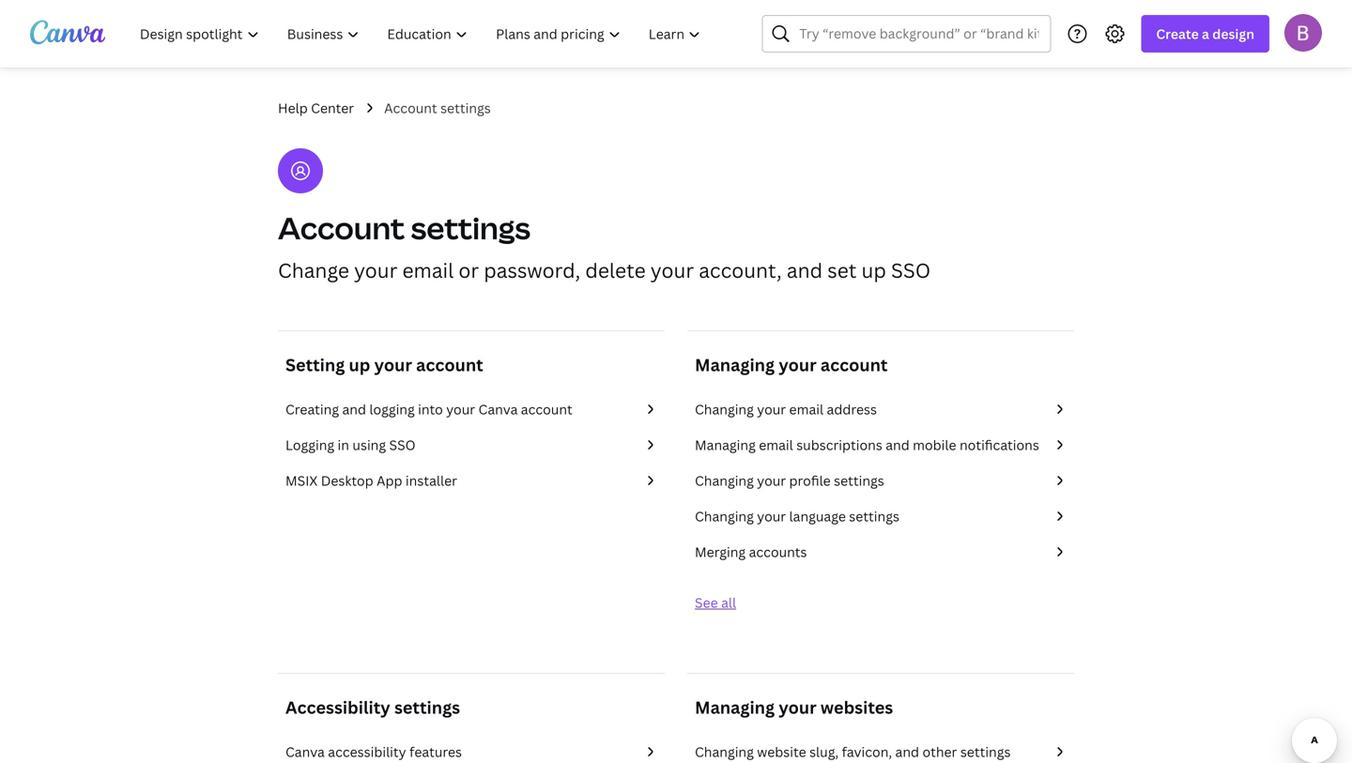 Task type: locate. For each thing, give the bounding box(es) containing it.
and left other
[[896, 744, 920, 762]]

creating and logging into your canva account
[[286, 401, 573, 419]]

notifications
[[960, 436, 1040, 454]]

0 vertical spatial email
[[403, 257, 454, 284]]

sso
[[892, 257, 931, 284], [389, 436, 416, 454]]

in
[[338, 436, 349, 454]]

0 vertical spatial up
[[862, 257, 887, 284]]

changing for changing your language settings
[[695, 508, 754, 526]]

changing for changing your email address
[[695, 401, 754, 419]]

managing up website
[[695, 697, 775, 720]]

accounts
[[749, 544, 808, 561]]

0 horizontal spatial sso
[[389, 436, 416, 454]]

1 vertical spatial up
[[349, 354, 371, 377]]

see
[[695, 594, 718, 612]]

Try "remove background" or "brand kit" search field
[[800, 16, 1039, 52]]

setting up your account
[[286, 354, 484, 377]]

3 managing from the top
[[695, 697, 775, 720]]

see all button
[[695, 594, 737, 612]]

changing your language settings
[[695, 508, 900, 526]]

merging
[[695, 544, 746, 561]]

0 vertical spatial account
[[384, 99, 438, 117]]

your down managing your account on the right top
[[758, 401, 787, 419]]

3 changing from the top
[[695, 508, 754, 526]]

2 vertical spatial managing
[[695, 697, 775, 720]]

2 horizontal spatial account
[[821, 354, 888, 377]]

top level navigation element
[[128, 15, 717, 53]]

your right the into
[[447, 401, 476, 419]]

email down changing your email address
[[759, 436, 794, 454]]

1 changing from the top
[[695, 401, 754, 419]]

up inside account settings change your email or password, delete your account, and set up sso
[[862, 257, 887, 284]]

a
[[1203, 25, 1210, 43]]

settings right other
[[961, 744, 1011, 762]]

account
[[416, 354, 484, 377], [821, 354, 888, 377], [521, 401, 573, 419]]

your left profile
[[758, 472, 787, 490]]

other
[[923, 744, 958, 762]]

canva
[[479, 401, 518, 419], [286, 744, 325, 762]]

msix desktop app installer link
[[286, 471, 658, 491]]

msix
[[286, 472, 318, 490]]

canva accessibility features link
[[286, 742, 658, 763]]

2 vertical spatial email
[[759, 436, 794, 454]]

sso inside account settings change your email or password, delete your account, and set up sso
[[892, 257, 931, 284]]

email left address at the right bottom of page
[[790, 401, 824, 419]]

help
[[278, 99, 308, 117]]

changing your language settings link
[[695, 506, 1067, 527]]

changing your profile settings
[[695, 472, 885, 490]]

websites
[[821, 697, 894, 720]]

password,
[[484, 257, 581, 284]]

and up logging in using sso
[[342, 401, 366, 419]]

account up the into
[[416, 354, 484, 377]]

0 vertical spatial canva
[[479, 401, 518, 419]]

up
[[862, 257, 887, 284], [349, 354, 371, 377]]

help center
[[278, 99, 354, 117]]

and
[[787, 257, 823, 284], [342, 401, 366, 419], [886, 436, 910, 454], [896, 744, 920, 762]]

1 horizontal spatial canva
[[479, 401, 518, 419]]

sso right set
[[892, 257, 931, 284]]

help center link
[[278, 98, 354, 118]]

1 vertical spatial sso
[[389, 436, 416, 454]]

account settings
[[384, 99, 491, 117]]

account up logging in using sso link on the left of the page
[[521, 401, 573, 419]]

0 vertical spatial sso
[[892, 257, 931, 284]]

managing up changing your email address
[[695, 354, 775, 377]]

managing down changing your email address
[[695, 436, 756, 454]]

your up changing your email address
[[779, 354, 817, 377]]

and left set
[[787, 257, 823, 284]]

4 changing from the top
[[695, 744, 754, 762]]

1 vertical spatial managing
[[695, 436, 756, 454]]

sso right using
[[389, 436, 416, 454]]

changing inside 'link'
[[695, 508, 754, 526]]

account settings link
[[384, 98, 491, 118]]

canva up logging in using sso link on the left of the page
[[479, 401, 518, 419]]

account
[[384, 99, 438, 117], [278, 208, 405, 249]]

setting
[[286, 354, 345, 377]]

email left or
[[403, 257, 454, 284]]

accessibility
[[286, 697, 391, 720]]

account inside account settings change your email or password, delete your account, and set up sso
[[278, 208, 405, 249]]

delete
[[586, 257, 646, 284]]

up right set
[[862, 257, 887, 284]]

settings down top level navigation element at the top of page
[[441, 99, 491, 117]]

1 managing from the top
[[695, 354, 775, 377]]

managing your account
[[695, 354, 888, 377]]

managing email subscriptions and mobile notifications link
[[695, 435, 1067, 456]]

mobile
[[913, 436, 957, 454]]

2 changing from the top
[[695, 472, 754, 490]]

1 horizontal spatial sso
[[892, 257, 931, 284]]

profile
[[790, 472, 831, 490]]

1 horizontal spatial account
[[521, 401, 573, 419]]

changing for changing website slug, favicon, and other settings
[[695, 744, 754, 762]]

2 managing from the top
[[695, 436, 756, 454]]

accessibility settings
[[286, 697, 460, 720]]

changing website slug, favicon, and other settings
[[695, 744, 1011, 762]]

slug,
[[810, 744, 839, 762]]

create a design button
[[1142, 15, 1270, 53]]

account up change
[[278, 208, 405, 249]]

your inside creating and logging into your canva account link
[[447, 401, 476, 419]]

change
[[278, 257, 349, 284]]

settings up or
[[411, 208, 531, 249]]

1 horizontal spatial up
[[862, 257, 887, 284]]

settings up merging accounts link at right bottom
[[850, 508, 900, 526]]

your up accounts at the right bottom
[[758, 508, 787, 526]]

subscriptions
[[797, 436, 883, 454]]

center
[[311, 99, 354, 117]]

account down top level navigation element at the top of page
[[384, 99, 438, 117]]

your
[[354, 257, 398, 284], [651, 257, 694, 284], [375, 354, 412, 377], [779, 354, 817, 377], [447, 401, 476, 419], [758, 401, 787, 419], [758, 472, 787, 490], [758, 508, 787, 526], [779, 697, 817, 720]]

settings
[[441, 99, 491, 117], [411, 208, 531, 249], [834, 472, 885, 490], [850, 508, 900, 526], [395, 697, 460, 720], [961, 744, 1011, 762]]

managing for managing your websites
[[695, 697, 775, 720]]

canva down accessibility
[[286, 744, 325, 762]]

email
[[403, 257, 454, 284], [790, 401, 824, 419], [759, 436, 794, 454]]

your inside 'changing your profile settings' link
[[758, 472, 787, 490]]

1 vertical spatial canva
[[286, 744, 325, 762]]

changing
[[695, 401, 754, 419], [695, 472, 754, 490], [695, 508, 754, 526], [695, 744, 754, 762]]

up right the setting
[[349, 354, 371, 377]]

1 vertical spatial account
[[278, 208, 405, 249]]

account up address at the right bottom of page
[[821, 354, 888, 377]]

managing
[[695, 354, 775, 377], [695, 436, 756, 454], [695, 697, 775, 720]]

0 vertical spatial managing
[[695, 354, 775, 377]]

installer
[[406, 472, 457, 490]]

settings inside 'link'
[[850, 508, 900, 526]]



Task type: describe. For each thing, give the bounding box(es) containing it.
design
[[1213, 25, 1255, 43]]

favicon,
[[842, 744, 893, 762]]

set
[[828, 257, 857, 284]]

see all
[[695, 594, 737, 612]]

0 horizontal spatial up
[[349, 354, 371, 377]]

account,
[[699, 257, 782, 284]]

your up website
[[779, 697, 817, 720]]

0 horizontal spatial account
[[416, 354, 484, 377]]

account for account settings
[[384, 99, 438, 117]]

creating and logging into your canva account link
[[286, 399, 658, 420]]

language
[[790, 508, 846, 526]]

changing your email address
[[695, 401, 877, 419]]

create a design
[[1157, 25, 1255, 43]]

accessibility
[[328, 744, 406, 762]]

your up the logging
[[375, 354, 412, 377]]

msix desktop app installer
[[286, 472, 457, 490]]

into
[[418, 401, 443, 419]]

logging
[[286, 436, 335, 454]]

account for account settings change your email or password, delete your account, and set up sso
[[278, 208, 405, 249]]

changing your email address link
[[695, 399, 1067, 420]]

account settings change your email or password, delete your account, and set up sso
[[278, 208, 931, 284]]

changing for changing your profile settings
[[695, 472, 754, 490]]

managing for managing your account
[[695, 354, 775, 377]]

create
[[1157, 25, 1200, 43]]

your right change
[[354, 257, 398, 284]]

using
[[353, 436, 386, 454]]

merging accounts
[[695, 544, 808, 561]]

your inside changing your email address link
[[758, 401, 787, 419]]

settings up 'features'
[[395, 697, 460, 720]]

0 horizontal spatial canva
[[286, 744, 325, 762]]

website
[[758, 744, 807, 762]]

creating
[[286, 401, 339, 419]]

app
[[377, 472, 403, 490]]

changing website slug, favicon, and other settings link
[[695, 742, 1067, 763]]

merging accounts link
[[695, 542, 1067, 563]]

desktop
[[321, 472, 374, 490]]

managing your websites
[[695, 697, 894, 720]]

canva accessibility features
[[286, 744, 462, 762]]

settings inside account settings change your email or password, delete your account, and set up sso
[[411, 208, 531, 249]]

and left mobile
[[886, 436, 910, 454]]

logging
[[370, 401, 415, 419]]

1 vertical spatial email
[[790, 401, 824, 419]]

settings down managing email subscriptions and mobile notifications
[[834, 472, 885, 490]]

your inside "changing your language settings" 'link'
[[758, 508, 787, 526]]

and inside account settings change your email or password, delete your account, and set up sso
[[787, 257, 823, 284]]

managing for managing email subscriptions and mobile notifications
[[695, 436, 756, 454]]

all
[[722, 594, 737, 612]]

logging in using sso link
[[286, 435, 658, 456]]

logging in using sso
[[286, 436, 416, 454]]

address
[[827, 401, 877, 419]]

bob builder image
[[1285, 14, 1323, 51]]

features
[[410, 744, 462, 762]]

managing email subscriptions and mobile notifications
[[695, 436, 1040, 454]]

email inside account settings change your email or password, delete your account, and set up sso
[[403, 257, 454, 284]]

or
[[459, 257, 479, 284]]

your right "delete"
[[651, 257, 694, 284]]

changing your profile settings link
[[695, 471, 1067, 491]]



Task type: vqa. For each thing, say whether or not it's contained in the screenshot.
Account settings link
yes



